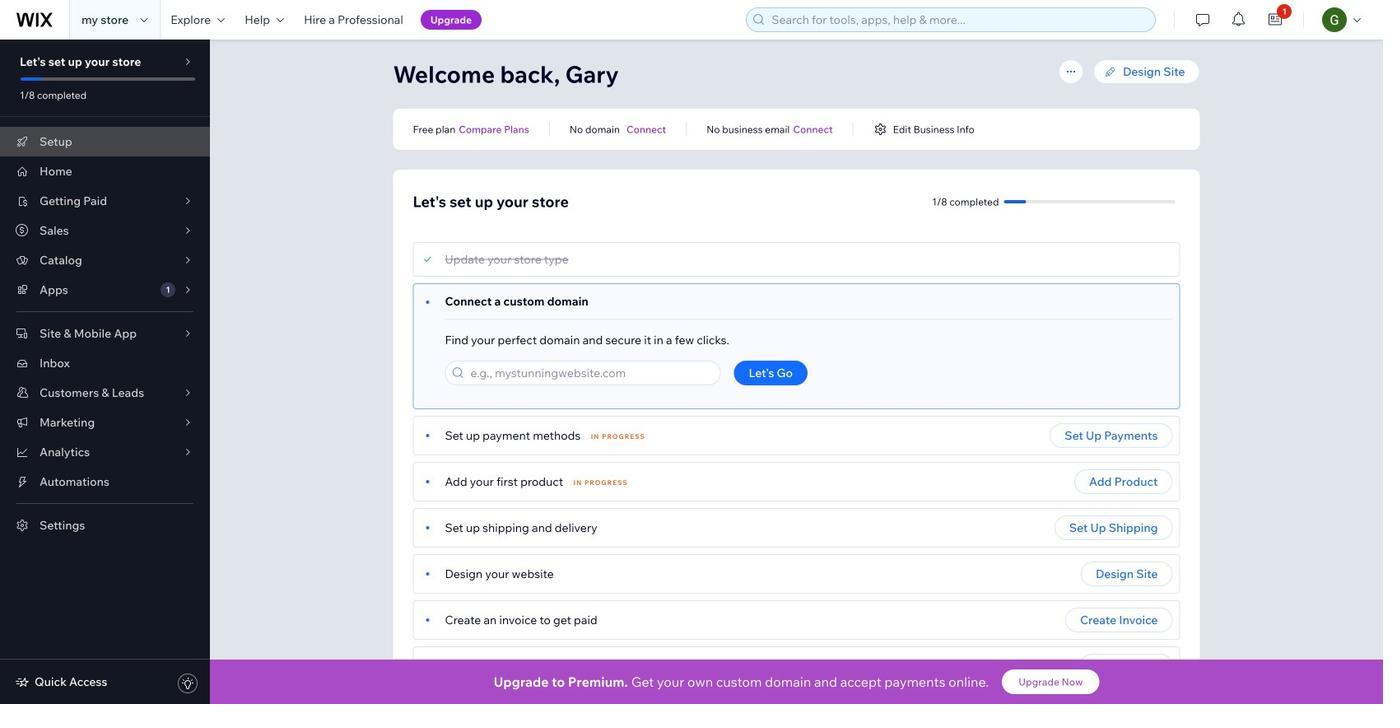 Task type: locate. For each thing, give the bounding box(es) containing it.
Search for tools, apps, help & more... field
[[767, 8, 1151, 31]]



Task type: describe. For each thing, give the bounding box(es) containing it.
e.g., mystunningwebsite.com field
[[466, 362, 715, 385]]

sidebar element
[[0, 40, 210, 704]]



Task type: vqa. For each thing, say whether or not it's contained in the screenshot.
sidebar element on the left of the page
yes



